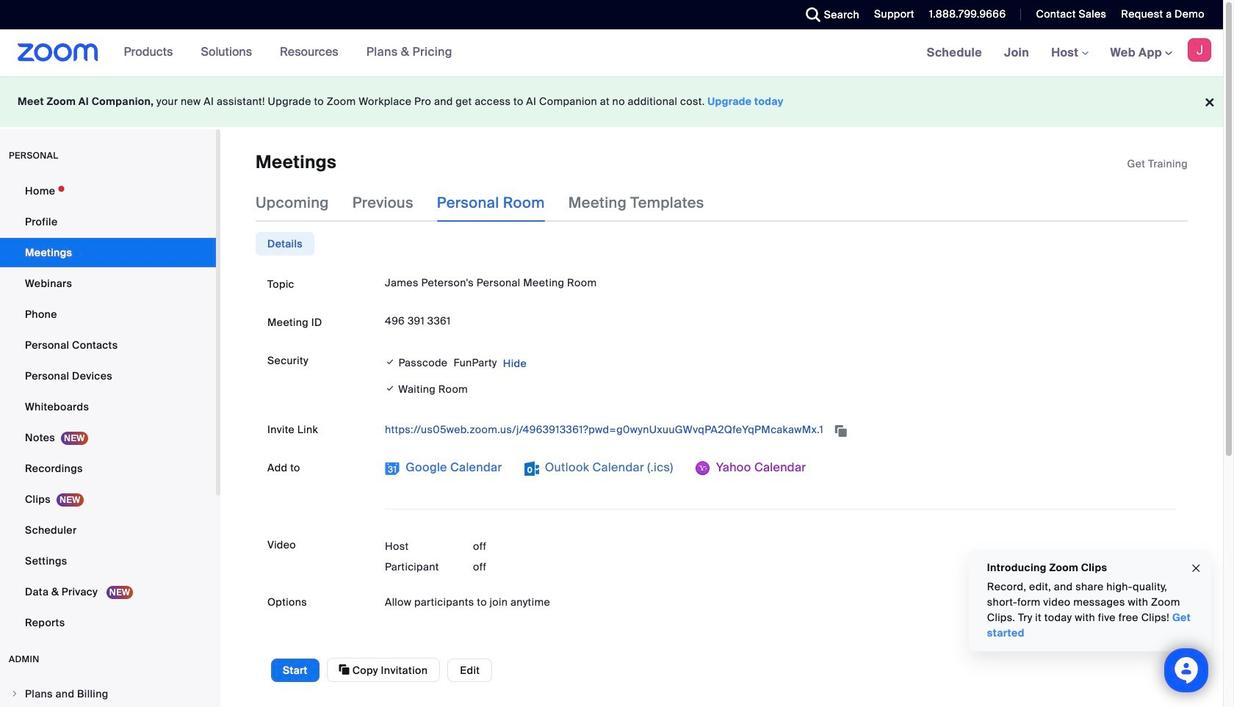 Task type: describe. For each thing, give the bounding box(es) containing it.
1 checked image from the top
[[385, 355, 396, 370]]

add to outlook calendar (.ics) image
[[524, 462, 539, 476]]

close image
[[1190, 560, 1202, 577]]

copy url image
[[834, 426, 848, 436]]

add to google calendar image
[[385, 462, 400, 476]]

personal menu menu
[[0, 176, 216, 639]]



Task type: vqa. For each thing, say whether or not it's contained in the screenshot.
product information navigation
yes



Task type: locate. For each thing, give the bounding box(es) containing it.
right image
[[10, 690, 19, 699]]

add to yahoo calendar image
[[695, 462, 710, 476]]

2 checked image from the top
[[385, 382, 396, 397]]

menu item
[[0, 680, 216, 707]]

banner
[[0, 29, 1223, 77]]

profile picture image
[[1188, 38, 1211, 62]]

footer
[[0, 76, 1223, 127]]

copy image
[[339, 664, 350, 677]]

application
[[1127, 156, 1188, 171]]

tabs of meeting tab list
[[256, 184, 728, 222]]

1 vertical spatial checked image
[[385, 382, 396, 397]]

tab list
[[256, 232, 314, 256]]

tab
[[256, 232, 314, 256]]

zoom logo image
[[18, 43, 98, 62]]

0 vertical spatial checked image
[[385, 355, 396, 370]]

checked image
[[385, 355, 396, 370], [385, 382, 396, 397]]

product information navigation
[[113, 29, 463, 76]]

meetings navigation
[[916, 29, 1223, 77]]



